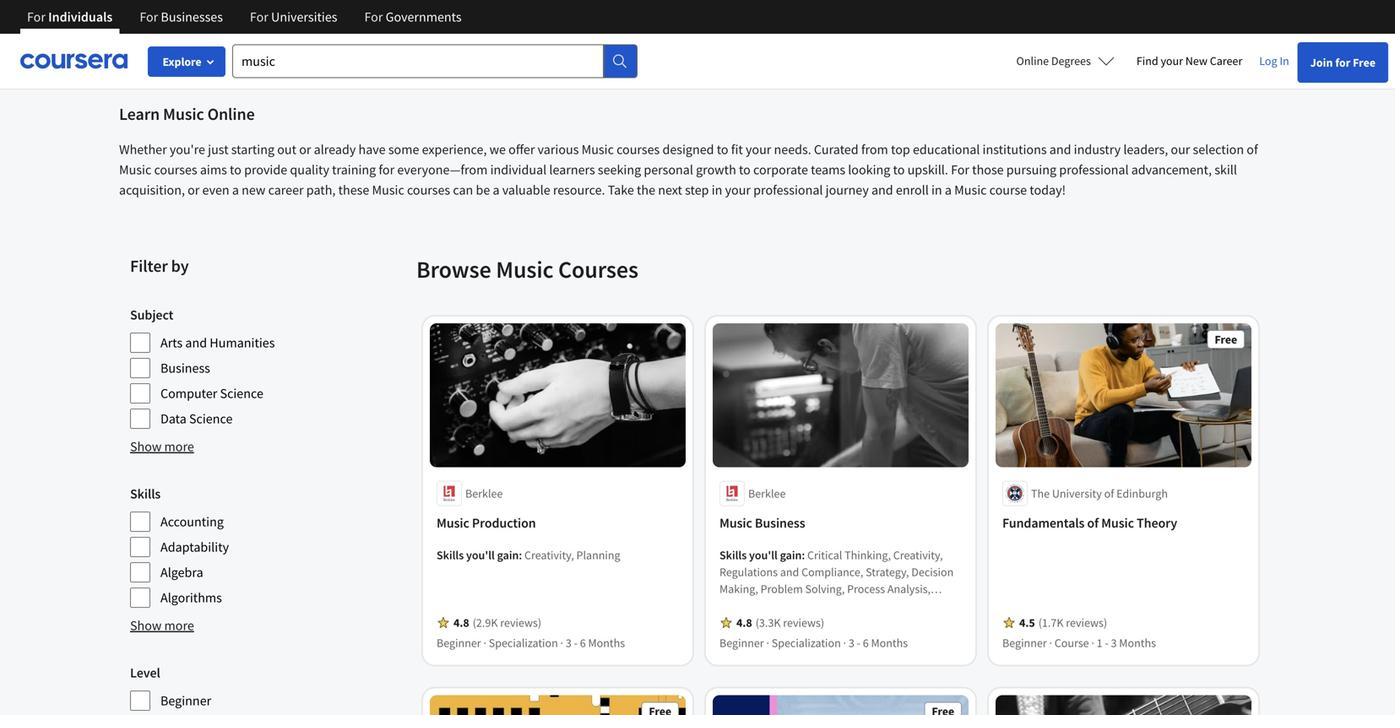 Task type: vqa. For each thing, say whether or not it's contained in the screenshot.
status
no



Task type: locate. For each thing, give the bounding box(es) containing it.
0 horizontal spatial business
[[161, 360, 210, 377]]

0 vertical spatial business
[[161, 360, 210, 377]]

courses up seeking on the top left
[[617, 141, 660, 158]]

for inside whether you're just starting out or already have some experience, we offer various music courses designed to fit your needs. curated from top educational institutions and industry leaders, our selection of music courses aims to provide quality training for everyone—from individual learners seeking personal growth to corporate teams looking to upskill. for those pursuing professional advancement, skill acquisition, or even a new career path, these music courses can be a valuable resource. take the next step in your professional journey and enroll in a music course today!
[[952, 161, 970, 178]]

: left the creativity,
[[519, 548, 522, 563]]

music up seeking on the top left
[[582, 141, 614, 158]]

governments
[[386, 8, 462, 25]]

0 vertical spatial browse
[[119, 63, 161, 80]]

2 gain from the left
[[780, 548, 802, 563]]

4.8 (2.9k reviews)
[[454, 616, 542, 631]]

skills up accounting
[[130, 486, 161, 503]]

skills you'll gain : creativity, planning
[[437, 548, 621, 563]]

online left degrees
[[1017, 53, 1050, 68]]

1 horizontal spatial 3
[[849, 636, 855, 651]]

0 horizontal spatial specialization
[[489, 636, 558, 651]]

you'll for production
[[466, 548, 495, 563]]

0 horizontal spatial reviews)
[[500, 616, 542, 631]]

6 for business
[[863, 636, 869, 651]]

online inside dropdown button
[[1017, 53, 1050, 68]]

0 vertical spatial of
[[1247, 141, 1259, 158]]

0 vertical spatial online
[[1017, 53, 1050, 68]]

browse up learn
[[119, 63, 161, 80]]

1 horizontal spatial reviews)
[[784, 616, 825, 631]]

upskill.
[[908, 161, 949, 178]]

1 horizontal spatial 4.8
[[737, 616, 753, 631]]

you'll
[[466, 548, 495, 563], [750, 548, 778, 563]]

2 months from the left
[[872, 636, 908, 651]]

None search field
[[232, 44, 638, 78]]

accounting
[[161, 514, 224, 531]]

1 horizontal spatial skills
[[437, 548, 464, 563]]

2 horizontal spatial of
[[1247, 141, 1259, 158]]

2 show more from the top
[[130, 618, 194, 635]]

0 horizontal spatial of
[[1088, 515, 1099, 532]]

0 horizontal spatial :
[[519, 548, 522, 563]]

1 horizontal spatial free
[[1354, 55, 1377, 70]]

show down data
[[130, 439, 162, 455]]

you'll down 'music business'
[[750, 548, 778, 563]]

browse
[[119, 63, 161, 80], [417, 255, 492, 284]]

banner navigation
[[14, 0, 475, 34]]

fundamentals
[[1003, 515, 1085, 532]]

gain down 'music business'
[[780, 548, 802, 563]]

0 vertical spatial show more button
[[130, 437, 194, 457]]

·
[[484, 636, 487, 651], [561, 636, 564, 651], [767, 636, 770, 651], [844, 636, 847, 651], [1050, 636, 1053, 651], [1092, 636, 1095, 651]]

to
[[717, 141, 729, 158], [230, 161, 242, 178], [739, 161, 751, 178], [894, 161, 905, 178]]

online degrees
[[1017, 53, 1092, 68]]

gain for music business
[[780, 548, 802, 563]]

business
[[161, 360, 210, 377], [755, 515, 806, 532]]

a right be
[[493, 182, 500, 199]]

skills for skills
[[130, 486, 161, 503]]

2 4.8 from the left
[[737, 616, 753, 631]]

0 horizontal spatial you'll
[[466, 548, 495, 563]]

3 for production
[[566, 636, 572, 651]]

2 - from the left
[[857, 636, 861, 651]]

1 horizontal spatial 6
[[863, 636, 869, 651]]

2 in from the left
[[932, 182, 943, 199]]

acquisition,
[[119, 182, 185, 199]]

1 show more from the top
[[130, 439, 194, 455]]

1 vertical spatial and
[[872, 182, 894, 199]]

- for music business
[[857, 636, 861, 651]]

2 specialization from the left
[[772, 636, 841, 651]]

beginner · specialization · 3 - 6 months for music business
[[720, 636, 908, 651]]

1 : from the left
[[519, 548, 522, 563]]

2 · from the left
[[561, 636, 564, 651]]

skills you'll gain :
[[720, 548, 808, 563]]

show more button down the algorithms
[[130, 616, 194, 636]]

2 horizontal spatial months
[[1120, 636, 1157, 651]]

1 horizontal spatial online
[[1017, 53, 1050, 68]]

4.8 left (2.9k
[[454, 616, 470, 631]]

1 gain from the left
[[497, 548, 519, 563]]

2 : from the left
[[802, 548, 805, 563]]

of inside whether you're just starting out or already have some experience, we offer various music courses designed to fit your needs. curated from top educational institutions and industry leaders, our selection of music courses aims to provide quality training for everyone—from individual learners seeking personal growth to corporate teams looking to upskill. for those pursuing professional advancement, skill acquisition, or even a new career path, these music courses can be a valuable resource. take the next step in your professional journey and enroll in a music course today!
[[1247, 141, 1259, 158]]

1 vertical spatial show more button
[[130, 616, 194, 636]]

0 horizontal spatial browse
[[119, 63, 161, 80]]

fit
[[732, 141, 743, 158]]

0 horizontal spatial berklee
[[466, 486, 503, 501]]

beginner · specialization · 3 - 6 months down 4.8 (2.9k reviews)
[[437, 636, 625, 651]]

1 specialization from the left
[[489, 636, 558, 651]]

businesses
[[161, 8, 223, 25]]

1 vertical spatial for
[[379, 161, 395, 178]]

2 a from the left
[[493, 182, 500, 199]]

business up the skills you'll gain :
[[755, 515, 806, 532]]

educational
[[913, 141, 981, 158]]

2 vertical spatial and
[[185, 335, 207, 352]]

a left new
[[232, 182, 239, 199]]

1 horizontal spatial berklee
[[749, 486, 786, 501]]

more
[[164, 439, 194, 455], [164, 618, 194, 635]]

for for individuals
[[27, 8, 46, 25]]

for down have
[[379, 161, 395, 178]]

learn
[[119, 104, 160, 125]]

show more down the algorithms
[[130, 618, 194, 635]]

berklee
[[466, 486, 503, 501], [749, 486, 786, 501]]

0 horizontal spatial skills
[[130, 486, 161, 503]]

2 show more button from the top
[[130, 616, 194, 636]]

1 horizontal spatial browse
[[417, 255, 492, 284]]

0 horizontal spatial gain
[[497, 548, 519, 563]]

or right out
[[299, 141, 311, 158]]

0 horizontal spatial professional
[[754, 182, 823, 199]]

2 horizontal spatial and
[[1050, 141, 1072, 158]]

What do you want to learn? text field
[[232, 44, 604, 78]]

show up level
[[130, 618, 162, 635]]

to right aims
[[230, 161, 242, 178]]

show more button
[[130, 437, 194, 457], [130, 616, 194, 636]]

music left courses
[[496, 255, 554, 284]]

4.8 left (3.3k on the bottom right
[[737, 616, 753, 631]]

reviews) up beginner · course · 1 - 3 months on the bottom right of page
[[1067, 616, 1108, 631]]

4.8 for business
[[737, 616, 753, 631]]

0 horizontal spatial beginner · specialization · 3 - 6 months
[[437, 636, 625, 651]]

we
[[490, 141, 506, 158]]

a down upskill.
[[945, 182, 952, 199]]

1 horizontal spatial or
[[299, 141, 311, 158]]

1 show more button from the top
[[130, 437, 194, 457]]

1 horizontal spatial months
[[872, 636, 908, 651]]

2 reviews) from the left
[[784, 616, 825, 631]]

computer science
[[161, 385, 264, 402]]

your right find
[[1161, 53, 1184, 68]]

selection
[[1194, 141, 1245, 158]]

today!
[[1030, 182, 1067, 199]]

1 berklee from the left
[[466, 486, 503, 501]]

you'll down the music production
[[466, 548, 495, 563]]

university
[[1053, 486, 1103, 501]]

by
[[171, 256, 189, 277]]

and right arts
[[185, 335, 207, 352]]

new
[[242, 182, 266, 199]]

music right explore
[[202, 63, 234, 80]]

your right fit
[[746, 141, 772, 158]]

1 vertical spatial more
[[164, 618, 194, 635]]

skills down 'music business'
[[720, 548, 747, 563]]

1 you'll from the left
[[466, 548, 495, 563]]

skills
[[130, 486, 161, 503], [437, 548, 464, 563], [720, 548, 747, 563]]

of
[[1247, 141, 1259, 158], [1105, 486, 1115, 501], [1088, 515, 1099, 532]]

0 horizontal spatial 4.8
[[454, 616, 470, 631]]

creativity,
[[525, 548, 574, 563]]

quality
[[290, 161, 329, 178]]

1 horizontal spatial of
[[1105, 486, 1115, 501]]

skills down the music production
[[437, 548, 464, 563]]

those
[[973, 161, 1004, 178]]

or left even
[[188, 182, 200, 199]]

for left businesses
[[140, 8, 158, 25]]

show more
[[130, 439, 194, 455], [130, 618, 194, 635]]

2 6 from the left
[[863, 636, 869, 651]]

for universities
[[250, 8, 338, 25]]

to down top
[[894, 161, 905, 178]]

top
[[891, 141, 911, 158]]

show more down data
[[130, 439, 194, 455]]

join for free
[[1311, 55, 1377, 70]]

courses
[[617, 141, 660, 158], [154, 161, 197, 178], [407, 182, 450, 199]]

1 vertical spatial science
[[189, 411, 233, 428]]

production
[[472, 515, 536, 532]]

1
[[1097, 636, 1103, 651]]

coursera image
[[20, 48, 128, 75]]

1 show from the top
[[130, 439, 162, 455]]

berklee for business
[[749, 486, 786, 501]]

1 horizontal spatial gain
[[780, 548, 802, 563]]

2 show from the top
[[130, 618, 162, 635]]

1 horizontal spatial -
[[857, 636, 861, 651]]

1 months from the left
[[589, 636, 625, 651]]

your down growth
[[726, 182, 751, 199]]

0 vertical spatial show more
[[130, 439, 194, 455]]

4 · from the left
[[844, 636, 847, 651]]

out
[[277, 141, 297, 158]]

3 months from the left
[[1120, 636, 1157, 651]]

1 vertical spatial browse
[[417, 255, 492, 284]]

1 vertical spatial free
[[1215, 332, 1238, 347]]

reviews) for music production
[[500, 616, 542, 631]]

1 4.8 from the left
[[454, 616, 470, 631]]

teams
[[811, 161, 846, 178]]

show more button for data science
[[130, 437, 194, 457]]

0 vertical spatial science
[[220, 385, 264, 402]]

for left governments
[[365, 8, 383, 25]]

3
[[566, 636, 572, 651], [849, 636, 855, 651], [1112, 636, 1118, 651]]

0 vertical spatial more
[[164, 439, 194, 455]]

2 vertical spatial your
[[726, 182, 751, 199]]

beginner for 4.5 (1.7k reviews)
[[1003, 636, 1048, 651]]

of down the university of edinburgh
[[1088, 515, 1099, 532]]

2 vertical spatial of
[[1088, 515, 1099, 532]]

berklee up 'music business'
[[749, 486, 786, 501]]

1 beginner · specialization · 3 - 6 months from the left
[[437, 636, 625, 651]]

in
[[1280, 53, 1290, 68]]

for left the individuals
[[27, 8, 46, 25]]

pursuing
[[1007, 161, 1057, 178]]

1 horizontal spatial in
[[932, 182, 943, 199]]

find your new career link
[[1129, 51, 1252, 72]]

for inside join for free link
[[1336, 55, 1351, 70]]

and up the pursuing
[[1050, 141, 1072, 158]]

1 horizontal spatial :
[[802, 548, 805, 563]]

0 horizontal spatial in
[[712, 182, 723, 199]]

2 berklee from the left
[[749, 486, 786, 501]]

courses down you're
[[154, 161, 197, 178]]

reviews) right (3.3k on the bottom right
[[784, 616, 825, 631]]

show for data science
[[130, 439, 162, 455]]

0 horizontal spatial 3
[[566, 636, 572, 651]]

in down upskill.
[[932, 182, 943, 199]]

1 horizontal spatial you'll
[[750, 548, 778, 563]]

experience,
[[422, 141, 487, 158]]

1 vertical spatial business
[[755, 515, 806, 532]]

0 vertical spatial free
[[1354, 55, 1377, 70]]

whether you're just starting out or already have some experience, we offer various music courses designed to fit your needs. curated from top educational institutions and industry leaders, our selection of music courses aims to provide quality training for everyone—from individual learners seeking personal growth to corporate teams looking to upskill. for those pursuing professional advancement, skill acquisition, or even a new career path, these music courses can be a valuable resource. take the next step in your professional journey and enroll in a music course today!
[[119, 141, 1259, 199]]

your
[[1161, 53, 1184, 68], [746, 141, 772, 158], [726, 182, 751, 199]]

1 horizontal spatial business
[[755, 515, 806, 532]]

2 horizontal spatial -
[[1106, 636, 1109, 651]]

online
[[1017, 53, 1050, 68], [208, 104, 255, 125]]

show more button down data
[[130, 437, 194, 457]]

berklee up the music production
[[466, 486, 503, 501]]

2 horizontal spatial 3
[[1112, 636, 1118, 651]]

reviews) right (2.9k
[[500, 616, 542, 631]]

0 horizontal spatial months
[[589, 636, 625, 651]]

for inside whether you're just starting out or already have some experience, we offer various music courses designed to fit your needs. curated from top educational institutions and industry leaders, our selection of music courses aims to provide quality training for everyone—from individual learners seeking personal growth to corporate teams looking to upskill. for those pursuing professional advancement, skill acquisition, or even a new career path, these music courses can be a valuable resource. take the next step in your professional journey and enroll in a music course today!
[[379, 161, 395, 178]]

and down "looking" at the right top
[[872, 182, 894, 199]]

1 vertical spatial of
[[1105, 486, 1115, 501]]

business up computer
[[161, 360, 210, 377]]

1 vertical spatial show more
[[130, 618, 194, 635]]

1 - from the left
[[574, 636, 578, 651]]

of right selection
[[1247, 141, 1259, 158]]

1 vertical spatial or
[[188, 182, 200, 199]]

professional down industry
[[1060, 161, 1129, 178]]

science down "computer science"
[[189, 411, 233, 428]]

algebra
[[161, 564, 203, 581]]

0 horizontal spatial a
[[232, 182, 239, 199]]

1 vertical spatial show
[[130, 618, 162, 635]]

enroll
[[896, 182, 929, 199]]

1 horizontal spatial specialization
[[772, 636, 841, 651]]

0 vertical spatial show
[[130, 439, 162, 455]]

2 horizontal spatial skills
[[720, 548, 747, 563]]

2 vertical spatial courses
[[407, 182, 450, 199]]

and inside subject group
[[185, 335, 207, 352]]

berklee for production
[[466, 486, 503, 501]]

2 3 from the left
[[849, 636, 855, 651]]

skills inside group
[[130, 486, 161, 503]]

data
[[161, 411, 187, 428]]

you'll for business
[[750, 548, 778, 563]]

-
[[574, 636, 578, 651], [857, 636, 861, 651], [1106, 636, 1109, 651]]

seeking
[[598, 161, 641, 178]]

science down humanities
[[220, 385, 264, 402]]

0 vertical spatial for
[[1336, 55, 1351, 70]]

beginner · specialization · 3 - 6 months down "4.8 (3.3k reviews)"
[[720, 636, 908, 651]]

more down data
[[164, 439, 194, 455]]

6
[[580, 636, 586, 651], [863, 636, 869, 651]]

months
[[589, 636, 625, 651], [872, 636, 908, 651], [1120, 636, 1157, 651]]

show more button for algorithms
[[130, 616, 194, 636]]

career
[[268, 182, 304, 199]]

music down the university of edinburgh
[[1102, 515, 1135, 532]]

find your new career
[[1137, 53, 1243, 68]]

specialization for music business
[[772, 636, 841, 651]]

beginner for 4.8 (3.3k reviews)
[[720, 636, 764, 651]]

2 more from the top
[[164, 618, 194, 635]]

0 horizontal spatial 6
[[580, 636, 586, 651]]

0 vertical spatial courses
[[617, 141, 660, 158]]

our
[[1172, 141, 1191, 158]]

beginner
[[437, 636, 481, 651], [720, 636, 764, 651], [1003, 636, 1048, 651], [161, 693, 211, 710]]

1 3 from the left
[[566, 636, 572, 651]]

1 reviews) from the left
[[500, 616, 542, 631]]

universities
[[271, 8, 338, 25]]

0 horizontal spatial for
[[379, 161, 395, 178]]

professional
[[1060, 161, 1129, 178], [754, 182, 823, 199]]

learners
[[550, 161, 595, 178]]

1 more from the top
[[164, 439, 194, 455]]

0 vertical spatial or
[[299, 141, 311, 158]]

1 horizontal spatial beginner · specialization · 3 - 6 months
[[720, 636, 908, 651]]

3 reviews) from the left
[[1067, 616, 1108, 631]]

and
[[1050, 141, 1072, 158], [872, 182, 894, 199], [185, 335, 207, 352]]

log in
[[1260, 53, 1290, 68]]

for left universities
[[250, 8, 269, 25]]

for
[[27, 8, 46, 25], [140, 8, 158, 25], [250, 8, 269, 25], [365, 8, 383, 25], [952, 161, 970, 178]]

from
[[862, 141, 889, 158]]

specialization down 4.8 (2.9k reviews)
[[489, 636, 558, 651]]

: down music business link on the right of the page
[[802, 548, 805, 563]]

for right join
[[1336, 55, 1351, 70]]

specialization
[[489, 636, 558, 651], [772, 636, 841, 651]]

gain down production
[[497, 548, 519, 563]]

courses down everyone—from
[[407, 182, 450, 199]]

1 6 from the left
[[580, 636, 586, 651]]

2 beginner · specialization · 3 - 6 months from the left
[[720, 636, 908, 651]]

for down educational
[[952, 161, 970, 178]]

2 horizontal spatial courses
[[617, 141, 660, 158]]

0 horizontal spatial and
[[185, 335, 207, 352]]

0 horizontal spatial courses
[[154, 161, 197, 178]]

professional down corporate
[[754, 182, 823, 199]]

adaptability
[[161, 539, 229, 556]]

2 horizontal spatial a
[[945, 182, 952, 199]]

filter
[[130, 256, 168, 277]]

skills for skills you'll gain : creativity, planning
[[437, 548, 464, 563]]

0 vertical spatial your
[[1161, 53, 1184, 68]]

show for algorithms
[[130, 618, 162, 635]]

0 horizontal spatial -
[[574, 636, 578, 651]]

in right step
[[712, 182, 723, 199]]

free
[[1354, 55, 1377, 70], [1215, 332, 1238, 347]]

online degrees button
[[1003, 42, 1129, 79]]

(2.9k
[[473, 616, 498, 631]]

of right university
[[1105, 486, 1115, 501]]

specialization down "4.8 (3.3k reviews)"
[[772, 636, 841, 651]]

leaders,
[[1124, 141, 1169, 158]]

4.8
[[454, 616, 470, 631], [737, 616, 753, 631]]

online up just
[[208, 104, 255, 125]]

: for music business
[[802, 548, 805, 563]]

for governments
[[365, 8, 462, 25]]

0 horizontal spatial online
[[208, 104, 255, 125]]

more down the algorithms
[[164, 618, 194, 635]]

browse down can
[[417, 255, 492, 284]]

journey
[[826, 182, 869, 199]]

(3.3k
[[756, 616, 781, 631]]

1 horizontal spatial professional
[[1060, 161, 1129, 178]]

1 horizontal spatial for
[[1336, 55, 1351, 70]]

2 you'll from the left
[[750, 548, 778, 563]]

music up you're
[[163, 104, 204, 125]]

skill
[[1215, 161, 1238, 178]]

0 horizontal spatial or
[[188, 182, 200, 199]]

1 horizontal spatial a
[[493, 182, 500, 199]]

2 horizontal spatial reviews)
[[1067, 616, 1108, 631]]



Task type: describe. For each thing, give the bounding box(es) containing it.
fundamentals of music theory link
[[1003, 513, 1246, 534]]

beginner · course · 1 - 3 months
[[1003, 636, 1157, 651]]

music down "those"
[[955, 182, 987, 199]]

even
[[202, 182, 230, 199]]

gain for music production
[[497, 548, 519, 563]]

log in link
[[1252, 51, 1298, 71]]

level
[[130, 665, 160, 682]]

subject group
[[130, 305, 406, 430]]

humanities
[[210, 335, 275, 352]]

some
[[389, 141, 419, 158]]

music production
[[437, 515, 536, 532]]

3 · from the left
[[767, 636, 770, 651]]

personal
[[644, 161, 694, 178]]

filter by
[[130, 256, 189, 277]]

4.8 for production
[[454, 616, 470, 631]]

beginner for 4.8 (2.9k reviews)
[[437, 636, 481, 651]]

music business link
[[720, 513, 962, 534]]

corporate
[[754, 161, 809, 178]]

browse link
[[119, 62, 161, 82]]

can
[[453, 182, 473, 199]]

3 - from the left
[[1106, 636, 1109, 651]]

0 vertical spatial and
[[1050, 141, 1072, 158]]

everyone—from
[[397, 161, 488, 178]]

planning
[[577, 548, 621, 563]]

1 horizontal spatial courses
[[407, 182, 450, 199]]

science for data science
[[189, 411, 233, 428]]

show more for data science
[[130, 439, 194, 455]]

music left production
[[437, 515, 470, 532]]

1 horizontal spatial and
[[872, 182, 894, 199]]

the
[[637, 182, 656, 199]]

4.8 (3.3k reviews)
[[737, 616, 825, 631]]

for businesses
[[140, 8, 223, 25]]

to left fit
[[717, 141, 729, 158]]

fundamentals of music theory
[[1003, 515, 1178, 532]]

level group
[[130, 663, 406, 716]]

for individuals
[[27, 8, 113, 25]]

various
[[538, 141, 579, 158]]

science for computer science
[[220, 385, 264, 402]]

career
[[1211, 53, 1243, 68]]

show more for algorithms
[[130, 618, 194, 635]]

1 vertical spatial online
[[208, 104, 255, 125]]

the university of edinburgh
[[1032, 486, 1169, 501]]

explore button
[[148, 46, 226, 77]]

computer
[[161, 385, 217, 402]]

data science
[[161, 411, 233, 428]]

1 in from the left
[[712, 182, 723, 199]]

beginner inside level group
[[161, 693, 211, 710]]

growth
[[696, 161, 737, 178]]

6 for production
[[580, 636, 586, 651]]

step
[[685, 182, 709, 199]]

just
[[208, 141, 229, 158]]

skills for skills you'll gain :
[[720, 548, 747, 563]]

6 · from the left
[[1092, 636, 1095, 651]]

more for data science
[[164, 439, 194, 455]]

browse music courses
[[417, 255, 639, 284]]

individuals
[[48, 8, 113, 25]]

learn music online
[[119, 104, 255, 125]]

skills group
[[130, 484, 406, 609]]

beginner · specialization · 3 - 6 months for music production
[[437, 636, 625, 651]]

for for businesses
[[140, 8, 158, 25]]

music business
[[720, 515, 806, 532]]

needs.
[[774, 141, 812, 158]]

- for music production
[[574, 636, 578, 651]]

next
[[658, 182, 683, 199]]

valuable
[[503, 182, 551, 199]]

to down fit
[[739, 161, 751, 178]]

subject
[[130, 307, 173, 324]]

join for free link
[[1298, 42, 1389, 83]]

advancement,
[[1132, 161, 1213, 178]]

arts and humanities
[[161, 335, 275, 352]]

1 a from the left
[[232, 182, 239, 199]]

music up the skills you'll gain :
[[720, 515, 753, 532]]

theory
[[1137, 515, 1178, 532]]

1 vertical spatial courses
[[154, 161, 197, 178]]

browse for browse
[[119, 63, 161, 80]]

months for music production
[[589, 636, 625, 651]]

edinburgh
[[1117, 486, 1169, 501]]

1 · from the left
[[484, 636, 487, 651]]

log
[[1260, 53, 1278, 68]]

4.5
[[1020, 616, 1036, 631]]

course
[[1055, 636, 1090, 651]]

1 vertical spatial your
[[746, 141, 772, 158]]

0 vertical spatial professional
[[1060, 161, 1129, 178]]

individual
[[491, 161, 547, 178]]

0 horizontal spatial free
[[1215, 332, 1238, 347]]

arts
[[161, 335, 183, 352]]

path,
[[307, 182, 336, 199]]

industry
[[1075, 141, 1121, 158]]

3 3 from the left
[[1112, 636, 1118, 651]]

provide
[[244, 161, 287, 178]]

(1.7k
[[1039, 616, 1064, 631]]

for for governments
[[365, 8, 383, 25]]

find
[[1137, 53, 1159, 68]]

specialization for music production
[[489, 636, 558, 651]]

more for algorithms
[[164, 618, 194, 635]]

music right these
[[372, 182, 405, 199]]

music down whether
[[119, 161, 151, 178]]

5 · from the left
[[1050, 636, 1053, 651]]

institutions
[[983, 141, 1047, 158]]

explore
[[163, 54, 202, 69]]

be
[[476, 182, 490, 199]]

these
[[339, 182, 370, 199]]

months for music business
[[872, 636, 908, 651]]

business inside subject group
[[161, 360, 210, 377]]

curated
[[815, 141, 859, 158]]

3 a from the left
[[945, 182, 952, 199]]

browse for browse music courses
[[417, 255, 492, 284]]

join
[[1311, 55, 1334, 70]]

you're
[[170, 141, 205, 158]]

resource.
[[553, 182, 605, 199]]

take
[[608, 182, 634, 199]]

new
[[1186, 53, 1208, 68]]

have
[[359, 141, 386, 158]]

1 vertical spatial professional
[[754, 182, 823, 199]]

for for universities
[[250, 8, 269, 25]]

3 for business
[[849, 636, 855, 651]]

whether
[[119, 141, 167, 158]]

reviews) for music business
[[784, 616, 825, 631]]

: for music production
[[519, 548, 522, 563]]

already
[[314, 141, 356, 158]]



